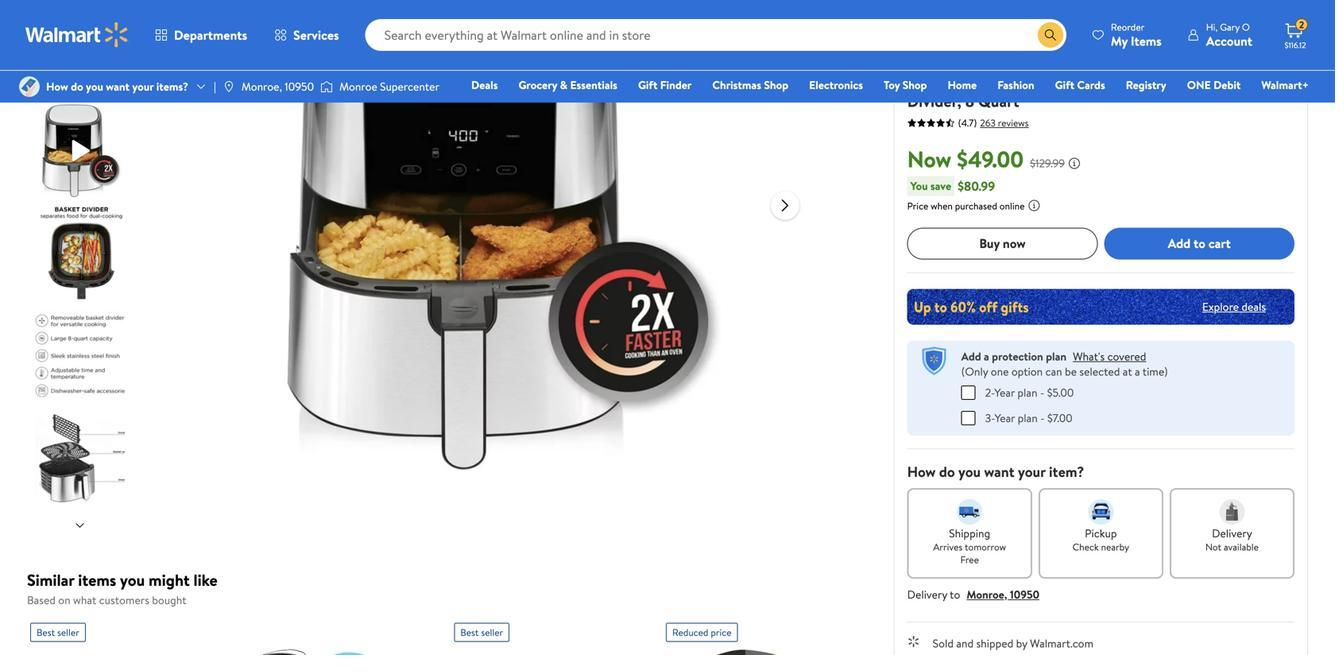 Task type: vqa. For each thing, say whether or not it's contained in the screenshot.
Eyewear Frames Eyewear
no



Task type: locate. For each thing, give the bounding box(es) containing it.
1 horizontal spatial your
[[1018, 462, 1046, 482]]

electronics link
[[802, 76, 871, 93]]

1 horizontal spatial gift
[[1056, 77, 1075, 93]]

to for add
[[1194, 235, 1206, 252]]

10950 down "services" dropdown button
[[285, 79, 314, 94]]

 image
[[19, 76, 40, 97], [321, 79, 333, 95]]

1 horizontal spatial how
[[908, 462, 936, 482]]

buy now
[[980, 235, 1026, 252]]

1 vertical spatial year
[[995, 410, 1016, 426]]

 image for how do you want your items?
[[19, 76, 40, 97]]

product group
[[666, 617, 843, 655]]

0 vertical spatial you
[[86, 79, 103, 94]]

your left item?
[[1018, 462, 1046, 482]]

one debit link
[[1180, 76, 1249, 93]]

0 vertical spatial want
[[106, 79, 130, 94]]

gift left finder
[[638, 77, 658, 93]]

chefman chefman turbo fry stainless steel air fryer with basket divider, 8 quart
[[908, 46, 1291, 112]]

a right at
[[1135, 364, 1141, 379]]

customers
[[99, 592, 149, 608]]

debit
[[1214, 77, 1241, 93]]

pickup
[[1085, 525, 1117, 541]]

walmart.com
[[1031, 635, 1094, 651]]

like
[[194, 569, 218, 591]]

monroe, down the free
[[967, 587, 1008, 602]]

0 vertical spatial chefman
[[908, 46, 952, 62]]

delivery down the intent image for delivery
[[1213, 525, 1253, 541]]

chefman turbo fry stainless steel air fryer with basket divider, 8 quart image
[[250, 0, 758, 471]]

add a protection plan what's covered (only one option can be selected at a time)
[[962, 348, 1168, 379]]

reduced
[[673, 626, 709, 639]]

similar
[[27, 569, 74, 591]]

delivery
[[1213, 525, 1253, 541], [908, 587, 948, 602]]

you inside similar items you might like based on what customers bought
[[120, 569, 145, 591]]

1 horizontal spatial  image
[[321, 79, 333, 95]]

plan down 2-year plan - $5.00
[[1018, 410, 1038, 426]]

- left $5.00
[[1041, 385, 1045, 400]]

legal information image
[[1028, 199, 1041, 212]]

year for 3-
[[995, 410, 1016, 426]]

1 vertical spatial chefman
[[908, 66, 971, 88]]

grocery & essentials
[[519, 77, 618, 93]]

check
[[1073, 540, 1099, 554]]

you for how do you want your item?
[[959, 462, 981, 482]]

departments button
[[142, 16, 261, 54]]

learn more about strikethrough prices image
[[1069, 157, 1081, 170]]

do down walmart image
[[71, 79, 83, 94]]

1 horizontal spatial want
[[985, 462, 1015, 482]]

chefman up divider,
[[908, 66, 971, 88]]

 image
[[222, 80, 235, 93]]

1 vertical spatial -
[[1041, 410, 1045, 426]]

toy
[[884, 77, 900, 93]]

0 horizontal spatial how
[[46, 79, 68, 94]]

to inside 'button'
[[1194, 235, 1206, 252]]

1 gift from the left
[[638, 77, 658, 93]]

now $49.00
[[908, 144, 1024, 175]]

reorder
[[1111, 20, 1145, 34]]

cart
[[1209, 235, 1231, 252]]

monroe, right |
[[242, 79, 282, 94]]

0 vertical spatial how
[[46, 79, 68, 94]]

might
[[149, 569, 190, 591]]

1 horizontal spatial add
[[1168, 235, 1191, 252]]

home
[[948, 77, 977, 93]]

1 vertical spatial monroe,
[[967, 587, 1008, 602]]

add for add a protection plan what's covered (only one option can be selected at a time)
[[962, 348, 982, 364]]

one
[[1188, 77, 1211, 93]]

plan left what's
[[1046, 348, 1067, 364]]

add left "cart"
[[1168, 235, 1191, 252]]

steel
[[1108, 66, 1143, 88]]

0 vertical spatial add
[[1168, 235, 1191, 252]]

3-year plan - $7.00
[[986, 410, 1073, 426]]

1 shop from the left
[[764, 77, 789, 93]]

2 vertical spatial you
[[120, 569, 145, 591]]

best seller
[[37, 626, 79, 639], [461, 626, 503, 639]]

1 horizontal spatial 10950
[[1010, 587, 1040, 602]]

$49.00
[[957, 144, 1024, 175]]

shop for christmas shop
[[764, 77, 789, 93]]

gift inside 'link'
[[638, 77, 658, 93]]

delivery for to
[[908, 587, 948, 602]]

divider,
[[908, 90, 962, 112]]

how do you want your item?
[[908, 462, 1085, 482]]

to down arrives
[[950, 587, 961, 602]]

add
[[1168, 235, 1191, 252], [962, 348, 982, 364]]

1 vertical spatial you
[[959, 462, 981, 482]]

year down one
[[995, 385, 1015, 400]]

- left $7.00
[[1041, 410, 1045, 426]]

0 horizontal spatial gift
[[638, 77, 658, 93]]

want down 3-
[[985, 462, 1015, 482]]

$80.99
[[958, 177, 996, 195]]

registry
[[1126, 77, 1167, 93]]

1 vertical spatial your
[[1018, 462, 1046, 482]]

1 vertical spatial to
[[950, 587, 961, 602]]

1 best seller from the left
[[37, 626, 79, 639]]

1 horizontal spatial to
[[1194, 235, 1206, 252]]

at
[[1123, 364, 1133, 379]]

intent image for pickup image
[[1089, 499, 1114, 525]]

delivery to monroe, 10950
[[908, 587, 1040, 602]]

263 reviews link
[[977, 116, 1029, 130]]

0 horizontal spatial to
[[950, 587, 961, 602]]

you for how do you want your items?
[[86, 79, 103, 94]]

1 vertical spatial do
[[940, 462, 955, 482]]

2 shop from the left
[[903, 77, 927, 93]]

christmas
[[713, 77, 762, 93]]

search icon image
[[1045, 29, 1057, 41]]

monroe, 10950 button
[[967, 587, 1040, 602]]

gift for gift cards
[[1056, 77, 1075, 93]]

1 horizontal spatial best seller
[[461, 626, 503, 639]]

fryer
[[1171, 66, 1207, 88]]

delivery up the sold
[[908, 587, 948, 602]]

0 horizontal spatial a
[[984, 348, 990, 364]]

1 vertical spatial want
[[985, 462, 1015, 482]]

bought
[[152, 592, 186, 608]]

you up 'customers'
[[120, 569, 145, 591]]

1 vertical spatial delivery
[[908, 587, 948, 602]]

0 horizontal spatial you
[[86, 79, 103, 94]]

want left items?
[[106, 79, 130, 94]]

items
[[1131, 32, 1162, 50]]

chefman turbo fry stainless steel air fryer with basket divider, 8 quart - image 2 of 9 image
[[35, 104, 128, 197]]

want for items?
[[106, 79, 130, 94]]

chefman up toy shop
[[908, 46, 952, 62]]

3-Year plan - $7.00 checkbox
[[962, 411, 976, 425]]

next media item image
[[776, 196, 795, 215]]

1 horizontal spatial delivery
[[1213, 525, 1253, 541]]

on
[[58, 592, 71, 608]]

plan for $5.00
[[1018, 385, 1038, 400]]

year
[[995, 385, 1015, 400], [995, 410, 1016, 426]]

plan down 'option'
[[1018, 385, 1038, 400]]

1 vertical spatial add
[[962, 348, 982, 364]]

now
[[1003, 235, 1026, 252]]

quart
[[979, 90, 1020, 112]]

your
[[132, 79, 154, 94], [1018, 462, 1046, 482]]

2 vertical spatial plan
[[1018, 410, 1038, 426]]

do up the shipping
[[940, 462, 955, 482]]

how for how do you want your item?
[[908, 462, 936, 482]]

walmart image
[[25, 22, 129, 48]]

0 vertical spatial plan
[[1046, 348, 1067, 364]]

0 horizontal spatial do
[[71, 79, 83, 94]]

toy shop
[[884, 77, 927, 93]]

1 horizontal spatial best
[[461, 626, 479, 639]]

1 horizontal spatial seller
[[481, 626, 503, 639]]

1 horizontal spatial monroe,
[[967, 587, 1008, 602]]

0 vertical spatial delivery
[[1213, 525, 1253, 541]]

sold and shipped by walmart.com
[[933, 635, 1094, 651]]

1 horizontal spatial shop
[[903, 77, 927, 93]]

gift
[[638, 77, 658, 93], [1056, 77, 1075, 93]]

plan for $7.00
[[1018, 410, 1038, 426]]

services
[[293, 26, 339, 44]]

0 horizontal spatial best
[[37, 626, 55, 639]]

shop right toy
[[903, 77, 927, 93]]

1 horizontal spatial do
[[940, 462, 955, 482]]

protection
[[992, 348, 1044, 364]]

chefman
[[908, 46, 952, 62], [908, 66, 971, 88]]

what's covered button
[[1073, 348, 1147, 364]]

your for items?
[[132, 79, 154, 94]]

add inside 'button'
[[1168, 235, 1191, 252]]

you down walmart image
[[86, 79, 103, 94]]

based
[[27, 592, 56, 608]]

 image down walmart image
[[19, 76, 40, 97]]

nearby
[[1102, 540, 1130, 554]]

you up intent image for shipping
[[959, 462, 981, 482]]

 image left monroe
[[321, 79, 333, 95]]

add to cart
[[1168, 235, 1231, 252]]

0 horizontal spatial want
[[106, 79, 130, 94]]

0 vertical spatial -
[[1041, 385, 1045, 400]]

$5.00
[[1048, 385, 1074, 400]]

gift left cards
[[1056, 77, 1075, 93]]

delivery inside delivery not available
[[1213, 525, 1253, 541]]

reduced price
[[673, 626, 732, 639]]

0 horizontal spatial seller
[[57, 626, 79, 639]]

$116.12
[[1285, 40, 1307, 50]]

how do you want your items?
[[46, 79, 188, 94]]

year for 2-
[[995, 385, 1015, 400]]

0 horizontal spatial  image
[[19, 76, 40, 97]]

add left one
[[962, 348, 982, 364]]

when
[[931, 199, 953, 212]]

do
[[71, 79, 83, 94], [940, 462, 955, 482]]

shop right christmas
[[764, 77, 789, 93]]

cards
[[1078, 77, 1106, 93]]

0 horizontal spatial shop
[[764, 77, 789, 93]]

basket
[[1245, 66, 1291, 88]]

your left items?
[[132, 79, 154, 94]]

0 vertical spatial to
[[1194, 235, 1206, 252]]

Walmart Site-Wide search field
[[365, 19, 1067, 51]]

1 seller from the left
[[57, 626, 79, 639]]

0 vertical spatial do
[[71, 79, 83, 94]]

to
[[1194, 235, 1206, 252], [950, 587, 961, 602]]

0 horizontal spatial delivery
[[908, 587, 948, 602]]

hi,
[[1207, 20, 1218, 34]]

0 horizontal spatial best seller
[[37, 626, 79, 639]]

2 gift from the left
[[1056, 77, 1075, 93]]

10950 up by
[[1010, 587, 1040, 602]]

chefman turbo fry stainless steel air fryer with basket divider, 8 quart - image 1 of 9 image
[[35, 2, 128, 95]]

you
[[86, 79, 103, 94], [959, 462, 981, 482], [120, 569, 145, 591]]

online
[[1000, 199, 1025, 212]]

10950
[[285, 79, 314, 94], [1010, 587, 1040, 602]]

0 vertical spatial your
[[132, 79, 154, 94]]

Search search field
[[365, 19, 1067, 51]]

0 vertical spatial year
[[995, 385, 1015, 400]]

gift cards link
[[1048, 76, 1113, 93]]

add inside add a protection plan what's covered (only one option can be selected at a time)
[[962, 348, 982, 364]]

plan
[[1046, 348, 1067, 364], [1018, 385, 1038, 400], [1018, 410, 1038, 426]]

2 horizontal spatial you
[[959, 462, 981, 482]]

1 vertical spatial how
[[908, 462, 936, 482]]

1 horizontal spatial you
[[120, 569, 145, 591]]

year down 2-year plan - $5.00
[[995, 410, 1016, 426]]

1 year from the top
[[995, 385, 1015, 400]]

1 vertical spatial plan
[[1018, 385, 1038, 400]]

to left "cart"
[[1194, 235, 1206, 252]]

0 horizontal spatial your
[[132, 79, 154, 94]]

0 horizontal spatial add
[[962, 348, 982, 364]]

explore deals
[[1203, 299, 1267, 314]]

sold
[[933, 635, 954, 651]]

a left one
[[984, 348, 990, 364]]

and
[[957, 635, 974, 651]]

with
[[1211, 66, 1241, 88]]

2 year from the top
[[995, 410, 1016, 426]]

0 horizontal spatial 10950
[[285, 79, 314, 94]]

0 vertical spatial monroe,
[[242, 79, 282, 94]]



Task type: describe. For each thing, give the bounding box(es) containing it.
can
[[1046, 364, 1063, 379]]

free
[[961, 553, 979, 566]]

chefman turbo fry stainless steel air fryer with basket divider, 8 quart - image 5 of 9 image
[[35, 412, 128, 505]]

one
[[991, 364, 1009, 379]]

reviews
[[998, 116, 1029, 130]]

tomorrow
[[965, 540, 1007, 554]]

1 horizontal spatial a
[[1135, 364, 1141, 379]]

purchased
[[955, 199, 998, 212]]

buy now button
[[908, 228, 1098, 259]]

you
[[911, 178, 928, 193]]

gift for gift finder
[[638, 77, 658, 93]]

now
[[908, 144, 952, 175]]

similar items you might like based on what customers bought
[[27, 569, 218, 608]]

my
[[1111, 32, 1128, 50]]

fashion link
[[991, 76, 1042, 93]]

view video image
[[837, 40, 856, 59]]

buy
[[980, 235, 1000, 252]]

selected
[[1080, 364, 1121, 379]]

toy shop link
[[877, 76, 935, 93]]

monroe
[[340, 79, 378, 94]]

2-Year plan - $5.00 checkbox
[[962, 385, 976, 400]]

you for similar items you might like based on what customers bought
[[120, 569, 145, 591]]

chefman turbo fry stainless steel air fryer with basket divider, 8 quart - image 4 of 9 image
[[35, 309, 128, 402]]

your for item?
[[1018, 462, 1046, 482]]

price
[[711, 626, 732, 639]]

(4.7)
[[959, 116, 977, 130]]

item?
[[1049, 462, 1085, 482]]

263
[[981, 116, 996, 130]]

wpp logo image
[[920, 347, 949, 375]]

by
[[1017, 635, 1028, 651]]

delivery for not
[[1213, 525, 1253, 541]]

monroe supercenter
[[340, 79, 440, 94]]

up to sixty percent off deals. shop now. image
[[908, 289, 1295, 325]]

$129.99
[[1031, 155, 1065, 171]]

- for $5.00
[[1041, 385, 1045, 400]]

2 best seller from the left
[[461, 626, 503, 639]]

items?
[[156, 79, 188, 94]]

intent image for shipping image
[[957, 499, 983, 525]]

vavsea 6.5qt air fryer with visible cooking window, 10-in-1 digital touch large airfryer oven cooker with non-stick basket, dishwasher safe, 1600w image
[[666, 648, 814, 655]]

do for how do you want your item?
[[940, 462, 955, 482]]

time)
[[1143, 364, 1168, 379]]

how for how do you want your items?
[[46, 79, 68, 94]]

price when purchased online
[[908, 199, 1025, 212]]

1 chefman from the top
[[908, 46, 952, 62]]

essentials
[[570, 77, 618, 93]]

to for delivery
[[950, 587, 961, 602]]

deals
[[471, 77, 498, 93]]

2 best from the left
[[461, 626, 479, 639]]

you save $80.99
[[911, 177, 996, 195]]

0 horizontal spatial monroe,
[[242, 79, 282, 94]]

want for item?
[[985, 462, 1015, 482]]

zoom image modal image
[[837, 5, 856, 24]]

pickup check nearby
[[1073, 525, 1130, 554]]

finder
[[661, 77, 692, 93]]

add to cart button
[[1105, 228, 1295, 259]]

shop for toy shop
[[903, 77, 927, 93]]

gift finder
[[638, 77, 692, 93]]

next image image
[[74, 519, 86, 532]]

turbo
[[975, 66, 1014, 88]]

supercenter
[[380, 79, 440, 94]]

gift cards
[[1056, 77, 1106, 93]]

arrives
[[934, 540, 963, 554]]

electronics
[[809, 77, 863, 93]]

account
[[1207, 32, 1253, 50]]

 image for monroe supercenter
[[321, 79, 333, 95]]

explore
[[1203, 299, 1239, 314]]

8
[[966, 90, 975, 112]]

reorder my items
[[1111, 20, 1162, 50]]

grocery & essentials link
[[512, 76, 625, 93]]

2 chefman from the top
[[908, 66, 971, 88]]

walmart+
[[1262, 77, 1309, 93]]

walmart+ link
[[1255, 76, 1317, 93]]

deals link
[[464, 76, 505, 93]]

shipping arrives tomorrow free
[[934, 525, 1007, 566]]

2 seller from the left
[[481, 626, 503, 639]]

lychee 8-piece air fryer accessory set lychee 5.3qt - 5.8qt image
[[242, 648, 390, 655]]

1 best from the left
[[37, 626, 55, 639]]

0 vertical spatial 10950
[[285, 79, 314, 94]]

gary
[[1221, 20, 1240, 34]]

registry link
[[1119, 76, 1174, 93]]

- for $7.00
[[1041, 410, 1045, 426]]

available
[[1224, 540, 1259, 554]]

intent image for delivery image
[[1220, 499, 1245, 525]]

deals
[[1242, 299, 1267, 314]]

$7.00
[[1048, 410, 1073, 426]]

(4.7) 263 reviews
[[959, 116, 1029, 130]]

not
[[1206, 540, 1222, 554]]

gift finder link
[[631, 76, 699, 93]]

plan inside add a protection plan what's covered (only one option can be selected at a time)
[[1046, 348, 1067, 364]]

chefman turbo fry stainless steel air fryer with basket divider, 8 quart - image 3 of 9 image
[[35, 207, 128, 300]]

christmas shop
[[713, 77, 789, 93]]

do for how do you want your items?
[[71, 79, 83, 94]]

delivery not available
[[1206, 525, 1259, 554]]

add for add to cart
[[1168, 235, 1191, 252]]

departments
[[174, 26, 247, 44]]

monroe, 10950
[[242, 79, 314, 94]]

1 vertical spatial 10950
[[1010, 587, 1040, 602]]

2-
[[986, 385, 995, 400]]

(only
[[962, 364, 989, 379]]

shipped
[[977, 635, 1014, 651]]

hi, gary o account
[[1207, 20, 1253, 50]]

grocery
[[519, 77, 558, 93]]

2
[[1300, 18, 1305, 32]]

christmas shop link
[[705, 76, 796, 93]]

what's
[[1073, 348, 1105, 364]]

o
[[1243, 20, 1250, 34]]

stainless
[[1044, 66, 1104, 88]]

one debit
[[1188, 77, 1241, 93]]

fashion
[[998, 77, 1035, 93]]



